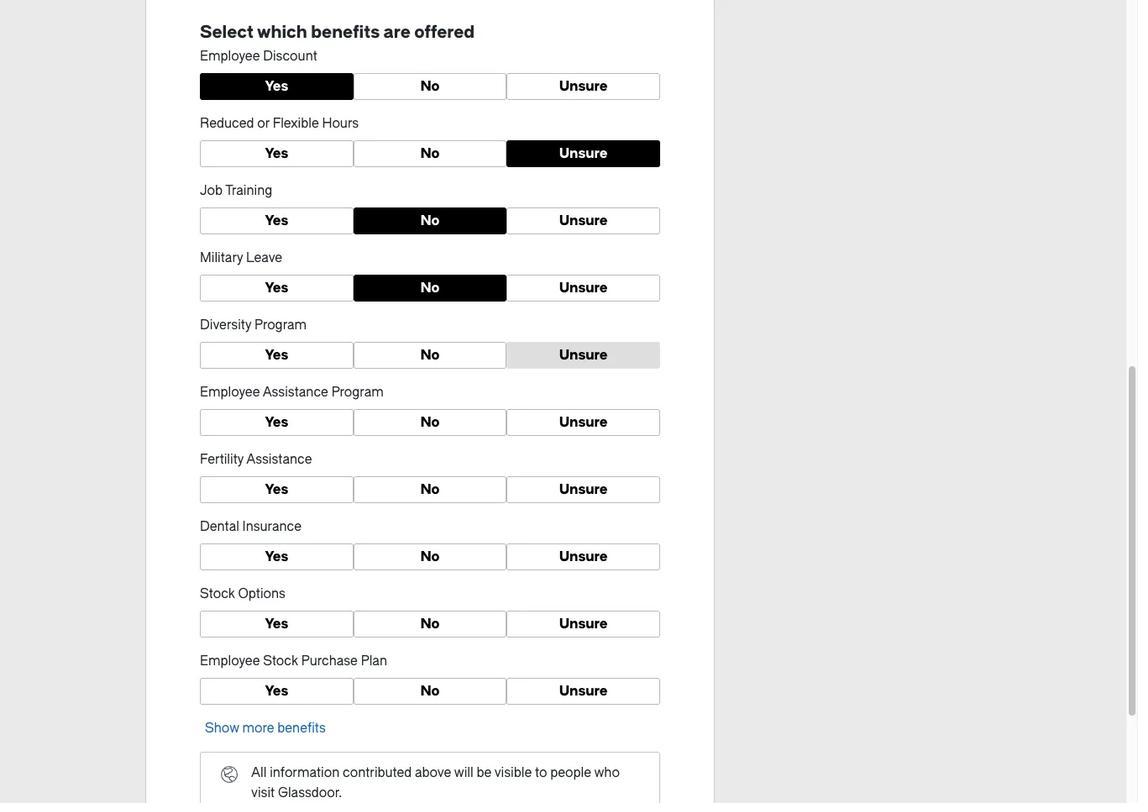 Task type: vqa. For each thing, say whether or not it's contained in the screenshot.
Dental Insurance No button
yes



Task type: locate. For each thing, give the bounding box(es) containing it.
yes for employee assistance program
[[265, 414, 288, 430]]

yes for fertility assistance
[[265, 482, 288, 498]]

offered
[[415, 23, 475, 42]]

7 unsure from the top
[[560, 482, 608, 498]]

unsure button for job training
[[507, 208, 661, 235]]

0 vertical spatial employee
[[200, 49, 260, 64]]

unsure for employee discount
[[560, 78, 608, 94]]

yes button for dental insurance
[[200, 544, 354, 571]]

flexible
[[273, 116, 319, 131]]

unsure button for employee discount
[[507, 73, 661, 100]]

2 vertical spatial employee
[[200, 654, 260, 669]]

yes for stock options
[[265, 616, 288, 632]]

benefits inside button
[[278, 721, 326, 736]]

8 no button from the top
[[354, 544, 507, 571]]

no button for job training
[[354, 208, 507, 235]]

yes down discount
[[265, 78, 288, 94]]

5 unsure button from the top
[[507, 342, 661, 369]]

yes for military leave
[[265, 280, 288, 296]]

benefits for more
[[278, 721, 326, 736]]

yes button down options
[[200, 611, 354, 638]]

1 vertical spatial benefits
[[278, 721, 326, 736]]

no
[[421, 78, 440, 94], [421, 145, 440, 161], [421, 213, 440, 229], [421, 280, 440, 296], [421, 347, 440, 363], [421, 414, 440, 430], [421, 482, 440, 498], [421, 549, 440, 565], [421, 616, 440, 632], [421, 683, 440, 699]]

employee for employee assistance program
[[200, 385, 260, 400]]

7 no from the top
[[421, 482, 440, 498]]

0 vertical spatial program
[[255, 318, 307, 333]]

4 unsure from the top
[[560, 280, 608, 296]]

1 vertical spatial stock
[[263, 654, 298, 669]]

yes down reduced or flexible hours in the left top of the page
[[265, 145, 288, 161]]

2 yes from the top
[[265, 145, 288, 161]]

yes down options
[[265, 616, 288, 632]]

visit
[[251, 786, 275, 801]]

3 yes button from the top
[[200, 208, 354, 235]]

8 yes button from the top
[[200, 544, 354, 571]]

7 yes button from the top
[[200, 477, 354, 503]]

fertility assistance
[[200, 452, 312, 467]]

yes button for diversity program
[[200, 342, 354, 369]]

all information contributed above will be visible to people who visit glassdoor.
[[251, 766, 620, 801]]

7 no button from the top
[[354, 477, 507, 503]]

no button for dental insurance
[[354, 544, 507, 571]]

are
[[384, 23, 411, 42]]

3 yes from the top
[[265, 213, 288, 229]]

6 no from the top
[[421, 414, 440, 430]]

no for stock options
[[421, 616, 440, 632]]

benefits right "more"
[[278, 721, 326, 736]]

3 no from the top
[[421, 213, 440, 229]]

10 no button from the top
[[354, 678, 507, 705]]

yes button down reduced or flexible hours in the left top of the page
[[200, 140, 354, 167]]

8 yes from the top
[[265, 549, 288, 565]]

unsure button
[[507, 73, 661, 100], [507, 140, 661, 167], [507, 208, 661, 235], [507, 275, 661, 302], [507, 342, 661, 369], [507, 409, 661, 436], [507, 477, 661, 503], [507, 544, 661, 571], [507, 611, 661, 638], [507, 678, 661, 705]]

yes button up leave
[[200, 208, 354, 235]]

8 unsure from the top
[[560, 549, 608, 565]]

4 no from the top
[[421, 280, 440, 296]]

7 yes from the top
[[265, 482, 288, 498]]

5 unsure from the top
[[560, 347, 608, 363]]

assistance up fertility assistance
[[263, 385, 329, 400]]

9 unsure from the top
[[560, 616, 608, 632]]

4 yes button from the top
[[200, 275, 354, 302]]

1 vertical spatial assistance
[[247, 452, 312, 467]]

7 unsure button from the top
[[507, 477, 661, 503]]

assistance right fertility in the left bottom of the page
[[247, 452, 312, 467]]

no button for reduced or flexible hours
[[354, 140, 507, 167]]

employee stock purchase plan
[[200, 654, 387, 669]]

1 unsure button from the top
[[507, 73, 661, 100]]

yes button down employee stock purchase plan
[[200, 678, 354, 705]]

employee down select
[[200, 49, 260, 64]]

6 unsure from the top
[[560, 414, 608, 430]]

unsure
[[560, 78, 608, 94], [560, 145, 608, 161], [560, 213, 608, 229], [560, 280, 608, 296], [560, 347, 608, 363], [560, 414, 608, 430], [560, 482, 608, 498], [560, 549, 608, 565], [560, 616, 608, 632], [560, 683, 608, 699]]

all
[[251, 766, 267, 781]]

8 unsure button from the top
[[507, 544, 661, 571]]

assistance for employee
[[263, 385, 329, 400]]

unsure button for dental insurance
[[507, 544, 661, 571]]

yes down fertility assistance
[[265, 482, 288, 498]]

1 vertical spatial employee
[[200, 385, 260, 400]]

stock options
[[200, 587, 286, 602]]

no button for employee discount
[[354, 73, 507, 100]]

job training
[[200, 183, 273, 198]]

3 employee from the top
[[200, 654, 260, 669]]

benefits
[[311, 23, 380, 42], [278, 721, 326, 736]]

6 yes button from the top
[[200, 409, 354, 436]]

1 horizontal spatial program
[[332, 385, 384, 400]]

8 no from the top
[[421, 549, 440, 565]]

yes down employee stock purchase plan
[[265, 683, 288, 699]]

yes down "employee assistance program"
[[265, 414, 288, 430]]

unsure for stock options
[[560, 616, 608, 632]]

yes
[[265, 78, 288, 94], [265, 145, 288, 161], [265, 213, 288, 229], [265, 280, 288, 296], [265, 347, 288, 363], [265, 414, 288, 430], [265, 482, 288, 498], [265, 549, 288, 565], [265, 616, 288, 632], [265, 683, 288, 699]]

9 no from the top
[[421, 616, 440, 632]]

1 horizontal spatial stock
[[263, 654, 298, 669]]

9 yes from the top
[[265, 616, 288, 632]]

diversity program
[[200, 318, 307, 333]]

0 vertical spatial assistance
[[263, 385, 329, 400]]

5 yes button from the top
[[200, 342, 354, 369]]

yes button down discount
[[200, 73, 354, 100]]

3 unsure from the top
[[560, 213, 608, 229]]

yes button down 'insurance'
[[200, 544, 354, 571]]

no button for employee assistance program
[[354, 409, 507, 436]]

no for job training
[[421, 213, 440, 229]]

contributed
[[343, 766, 412, 781]]

stock left options
[[200, 587, 235, 602]]

yes button down "employee assistance program"
[[200, 409, 354, 436]]

yes down 'insurance'
[[265, 549, 288, 565]]

hours
[[322, 116, 359, 131]]

unsure button for employee stock purchase plan
[[507, 678, 661, 705]]

above
[[415, 766, 452, 781]]

2 employee from the top
[[200, 385, 260, 400]]

no for dental insurance
[[421, 549, 440, 565]]

4 unsure button from the top
[[507, 275, 661, 302]]

10 unsure button from the top
[[507, 678, 661, 705]]

show more benefits
[[205, 721, 326, 736]]

2 unsure button from the top
[[507, 140, 661, 167]]

be
[[477, 766, 492, 781]]

10 yes from the top
[[265, 683, 288, 699]]

9 no button from the top
[[354, 611, 507, 638]]

2 yes button from the top
[[200, 140, 354, 167]]

yes down leave
[[265, 280, 288, 296]]

stock
[[200, 587, 235, 602], [263, 654, 298, 669]]

assistance
[[263, 385, 329, 400], [247, 452, 312, 467]]

9 unsure button from the top
[[507, 611, 661, 638]]

unsure for employee assistance program
[[560, 414, 608, 430]]

purchase
[[301, 654, 358, 669]]

benefits left "are"
[[311, 23, 380, 42]]

2 unsure from the top
[[560, 145, 608, 161]]

1 no from the top
[[421, 78, 440, 94]]

yes button
[[200, 73, 354, 100], [200, 140, 354, 167], [200, 208, 354, 235], [200, 275, 354, 302], [200, 342, 354, 369], [200, 409, 354, 436], [200, 477, 354, 503], [200, 544, 354, 571], [200, 611, 354, 638], [200, 678, 354, 705]]

plan
[[361, 654, 387, 669]]

6 no button from the top
[[354, 409, 507, 436]]

employee
[[200, 49, 260, 64], [200, 385, 260, 400], [200, 654, 260, 669]]

yes for employee discount
[[265, 78, 288, 94]]

employee discount
[[200, 49, 318, 64]]

6 unsure button from the top
[[507, 409, 661, 436]]

employee down diversity
[[200, 385, 260, 400]]

no button for diversity program
[[354, 342, 507, 369]]

yes up leave
[[265, 213, 288, 229]]

1 yes button from the top
[[200, 73, 354, 100]]

5 yes from the top
[[265, 347, 288, 363]]

3 unsure button from the top
[[507, 208, 661, 235]]

3 no button from the top
[[354, 208, 507, 235]]

or
[[257, 116, 270, 131]]

5 no button from the top
[[354, 342, 507, 369]]

1 no button from the top
[[354, 73, 507, 100]]

reduced or flexible hours
[[200, 116, 359, 131]]

yes button down diversity program
[[200, 342, 354, 369]]

4 no button from the top
[[354, 275, 507, 302]]

0 vertical spatial benefits
[[311, 23, 380, 42]]

show
[[205, 721, 239, 736]]

unsure for employee stock purchase plan
[[560, 683, 608, 699]]

9 yes button from the top
[[200, 611, 354, 638]]

unsure button for stock options
[[507, 611, 661, 638]]

6 yes from the top
[[265, 414, 288, 430]]

unsure button for fertility assistance
[[507, 477, 661, 503]]

no button
[[354, 73, 507, 100], [354, 140, 507, 167], [354, 208, 507, 235], [354, 275, 507, 302], [354, 342, 507, 369], [354, 409, 507, 436], [354, 477, 507, 503], [354, 544, 507, 571], [354, 611, 507, 638], [354, 678, 507, 705]]

to
[[535, 766, 548, 781]]

stock left purchase
[[263, 654, 298, 669]]

employee up show
[[200, 654, 260, 669]]

2 no button from the top
[[354, 140, 507, 167]]

10 no from the top
[[421, 683, 440, 699]]

yes button for fertility assistance
[[200, 477, 354, 503]]

dental insurance
[[200, 519, 302, 535]]

program
[[255, 318, 307, 333], [332, 385, 384, 400]]

who
[[595, 766, 620, 781]]

no button for employee stock purchase plan
[[354, 678, 507, 705]]

1 employee from the top
[[200, 49, 260, 64]]

military leave
[[200, 250, 283, 266]]

2 no from the top
[[421, 145, 440, 161]]

yes button for employee assistance program
[[200, 409, 354, 436]]

5 no from the top
[[421, 347, 440, 363]]

no for military leave
[[421, 280, 440, 296]]

4 yes from the top
[[265, 280, 288, 296]]

yes button down leave
[[200, 275, 354, 302]]

10 unsure from the top
[[560, 683, 608, 699]]

1 unsure from the top
[[560, 78, 608, 94]]

yes button down fertility assistance
[[200, 477, 354, 503]]

unsure button for diversity program
[[507, 342, 661, 369]]

10 yes button from the top
[[200, 678, 354, 705]]

yes down diversity program
[[265, 347, 288, 363]]

1 yes from the top
[[265, 78, 288, 94]]

yes for diversity program
[[265, 347, 288, 363]]

no button for stock options
[[354, 611, 507, 638]]

fertility
[[200, 452, 244, 467]]

0 vertical spatial stock
[[200, 587, 235, 602]]

dental
[[200, 519, 239, 535]]

diversity
[[200, 318, 251, 333]]

yes button for employee discount
[[200, 73, 354, 100]]

glassdoor.
[[278, 786, 342, 801]]

employee assistance program
[[200, 385, 384, 400]]



Task type: describe. For each thing, give the bounding box(es) containing it.
show more benefits button
[[200, 720, 331, 738]]

unsure for military leave
[[560, 280, 608, 296]]

no for employee discount
[[421, 78, 440, 94]]

job
[[200, 183, 223, 198]]

yes for job training
[[265, 213, 288, 229]]

no for fertility assistance
[[421, 482, 440, 498]]

select which benefits are offered
[[200, 23, 475, 42]]

discount
[[263, 49, 318, 64]]

yes button for employee stock purchase plan
[[200, 678, 354, 705]]

unsure button for military leave
[[507, 275, 661, 302]]

no for diversity program
[[421, 347, 440, 363]]

yes button for stock options
[[200, 611, 354, 638]]

unsure for fertility assistance
[[560, 482, 608, 498]]

no button for fertility assistance
[[354, 477, 507, 503]]

benefits for which
[[311, 23, 380, 42]]

yes button for job training
[[200, 208, 354, 235]]

leave
[[246, 250, 283, 266]]

yes for dental insurance
[[265, 549, 288, 565]]

unsure for reduced or flexible hours
[[560, 145, 608, 161]]

no for employee assistance program
[[421, 414, 440, 430]]

unsure button for reduced or flexible hours
[[507, 140, 661, 167]]

no button for military leave
[[354, 275, 507, 302]]

employee for employee stock purchase plan
[[200, 654, 260, 669]]

yes for employee stock purchase plan
[[265, 683, 288, 699]]

more
[[242, 721, 274, 736]]

reduced
[[200, 116, 254, 131]]

unsure for diversity program
[[560, 347, 608, 363]]

people
[[551, 766, 592, 781]]

unsure for dental insurance
[[560, 549, 608, 565]]

no for reduced or flexible hours
[[421, 145, 440, 161]]

select
[[200, 23, 254, 42]]

yes for reduced or flexible hours
[[265, 145, 288, 161]]

training
[[225, 183, 273, 198]]

insurance
[[243, 519, 302, 535]]

yes button for military leave
[[200, 275, 354, 302]]

employee for employee discount
[[200, 49, 260, 64]]

will
[[455, 766, 474, 781]]

assistance for fertility
[[247, 452, 312, 467]]

no for employee stock purchase plan
[[421, 683, 440, 699]]

yes button for reduced or flexible hours
[[200, 140, 354, 167]]

options
[[238, 587, 286, 602]]

unsure for job training
[[560, 213, 608, 229]]

0 horizontal spatial stock
[[200, 587, 235, 602]]

which
[[257, 23, 307, 42]]

unsure button for employee assistance program
[[507, 409, 661, 436]]

military
[[200, 250, 243, 266]]

1 vertical spatial program
[[332, 385, 384, 400]]

visible
[[495, 766, 532, 781]]

information
[[270, 766, 340, 781]]

0 horizontal spatial program
[[255, 318, 307, 333]]



